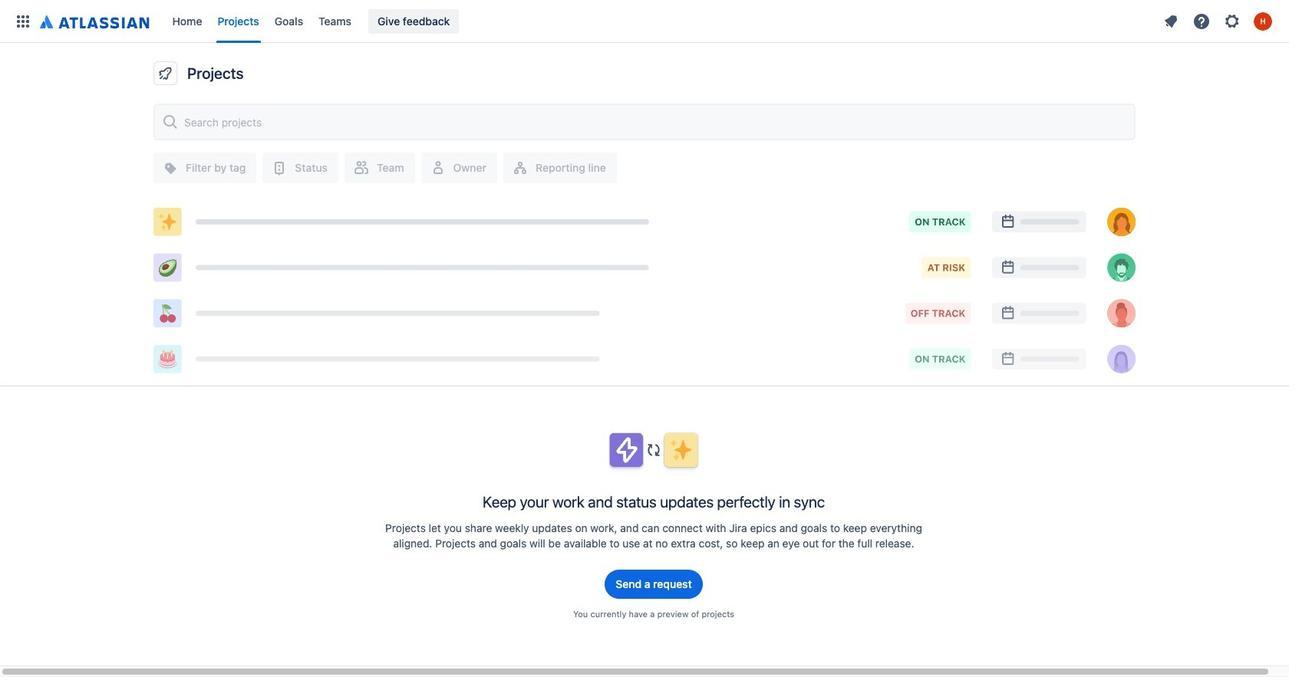 Task type: locate. For each thing, give the bounding box(es) containing it.
Search projects field
[[180, 108, 1128, 136]]

settings image
[[1223, 12, 1242, 30]]

top element
[[9, 0, 1157, 43]]

atlassian image
[[40, 12, 149, 30], [40, 12, 149, 30]]

list
[[165, 0, 1157, 43], [1157, 9, 1280, 33]]

banner
[[0, 0, 1289, 43]]

notifications image
[[1162, 12, 1180, 30]]



Task type: describe. For each thing, give the bounding box(es) containing it.
switch to... image
[[14, 12, 32, 30]]

account image
[[1254, 12, 1272, 30]]

help icon image
[[1192, 12, 1211, 30]]

search projects image
[[161, 113, 180, 131]]



Task type: vqa. For each thing, say whether or not it's contained in the screenshot.
third townsquare icon from the top
no



